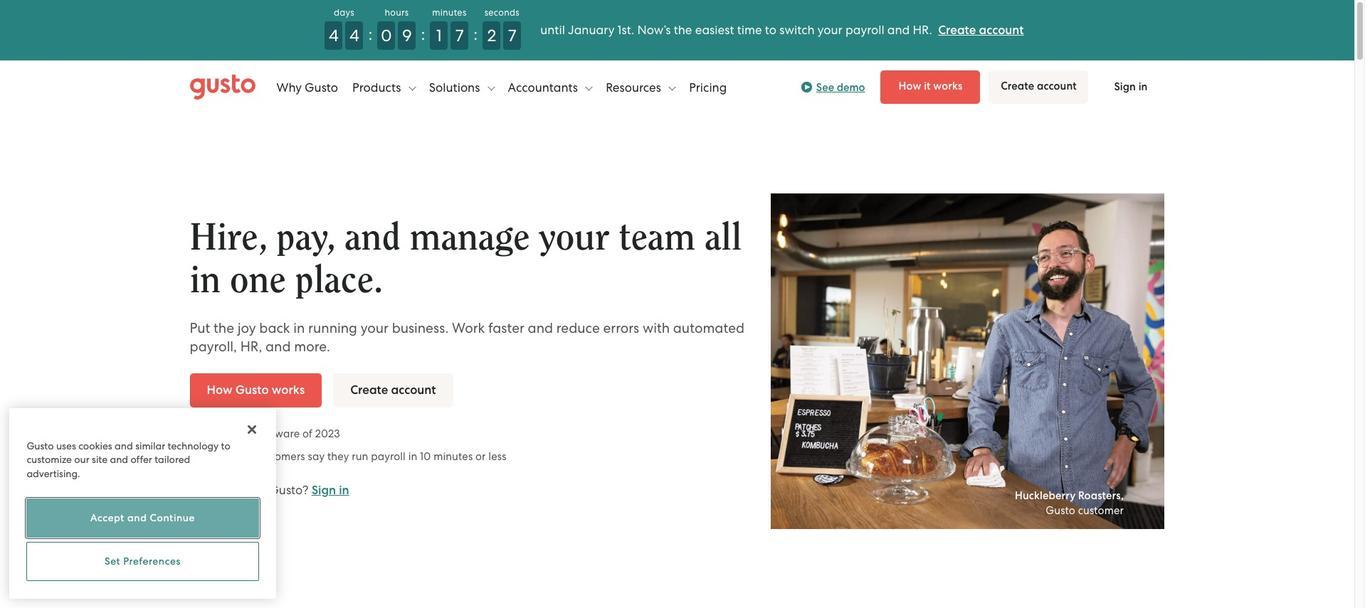 Task type: locate. For each thing, give the bounding box(es) containing it.
0 vertical spatial sign
[[1115, 80, 1137, 93]]

our
[[74, 454, 90, 466]]

automated
[[674, 320, 745, 337]]

payroll
[[846, 23, 885, 37], [371, 451, 406, 463]]

1 : from the left
[[369, 24, 373, 44]]

solutions
[[429, 80, 483, 94]]

create account
[[1001, 80, 1077, 93], [350, 383, 436, 398]]

to inside gusto uses cookies and similar technology to customize our site and offer tailored advertising.
[[221, 440, 231, 452]]

main element
[[190, 66, 1165, 109]]

gusto?
[[269, 483, 309, 498]]

sign
[[1115, 80, 1137, 93], [312, 483, 336, 498]]

january
[[568, 23, 615, 37]]

2 vertical spatial account
[[391, 383, 436, 398]]

0 vertical spatial to
[[765, 23, 777, 37]]

gusto up customize on the bottom of the page
[[27, 440, 54, 452]]

0 horizontal spatial your
[[361, 320, 389, 337]]

account
[[980, 23, 1024, 38], [1038, 80, 1077, 93], [391, 383, 436, 398]]

gusto down hr, in the bottom left of the page
[[236, 383, 269, 398]]

0 vertical spatial create
[[939, 23, 977, 38]]

2 horizontal spatial 4
[[350, 26, 360, 46]]

and up place.
[[345, 219, 401, 257]]

they
[[328, 451, 349, 463]]

0 vertical spatial how
[[899, 80, 922, 93]]

out
[[214, 451, 231, 463]]

1 horizontal spatial your
[[539, 219, 610, 257]]

0 horizontal spatial how
[[207, 383, 233, 398]]

minutes left or
[[434, 451, 473, 463]]

why gusto
[[277, 80, 338, 94]]

2 vertical spatial your
[[361, 320, 389, 337]]

to right time
[[765, 23, 777, 37]]

0 vertical spatial account
[[980, 23, 1024, 38]]

0 vertical spatial your
[[818, 23, 843, 37]]

1 horizontal spatial of
[[303, 428, 313, 441]]

2 7 from the left
[[508, 26, 517, 46]]

one
[[230, 262, 286, 300]]

accept and continue button
[[27, 499, 259, 538]]

sign in
[[1115, 80, 1148, 93]]

1 vertical spatial account
[[1038, 80, 1077, 93]]

put
[[190, 320, 210, 337]]

how left it
[[899, 80, 922, 93]]

0 vertical spatial create account
[[1001, 80, 1077, 93]]

1 vertical spatial create account
[[350, 383, 436, 398]]

1 horizontal spatial works
[[934, 80, 963, 93]]

similar
[[135, 440, 165, 452]]

set preferences button
[[27, 543, 259, 582]]

works right it
[[934, 80, 963, 93]]

0 vertical spatial minutes
[[432, 7, 467, 18]]

already
[[190, 483, 234, 498]]

:
[[369, 24, 373, 44], [421, 24, 425, 44], [474, 24, 478, 44]]

1 horizontal spatial sign
[[1115, 80, 1137, 93]]

0 horizontal spatial account
[[391, 383, 436, 398]]

minutes up 1
[[432, 7, 467, 18]]

create account link inside main element
[[990, 71, 1089, 104]]

0 horizontal spatial to
[[221, 440, 231, 452]]

0 vertical spatial works
[[934, 80, 963, 93]]

gusto inside huckleberry roasters, gusto customer
[[1046, 505, 1076, 518]]

minutes
[[432, 7, 467, 18], [434, 451, 473, 463]]

works up the software
[[272, 383, 305, 398]]

of
[[303, 428, 313, 441], [233, 451, 243, 463]]

1 vertical spatial works
[[272, 383, 305, 398]]

7 for 1
[[456, 26, 464, 46]]

gusto
[[305, 80, 338, 94], [236, 383, 269, 398], [27, 440, 54, 452], [1046, 505, 1076, 518]]

: left 2
[[474, 24, 478, 44]]

1 horizontal spatial payroll
[[846, 23, 885, 37]]

0 horizontal spatial the
[[214, 320, 234, 337]]

and
[[888, 23, 910, 37], [345, 219, 401, 257], [528, 320, 553, 337], [266, 339, 291, 355], [115, 440, 133, 452], [110, 454, 128, 466], [127, 513, 147, 524]]

1 vertical spatial to
[[221, 440, 231, 452]]

seconds
[[485, 7, 520, 18]]

place.
[[295, 262, 383, 300]]

your inside put the joy back in running your business. work faster and reduce errors with automated payroll, hr, and more.
[[361, 320, 389, 337]]

huckleberry
[[1016, 490, 1076, 503]]

1 horizontal spatial the
[[674, 23, 693, 37]]

3 : from the left
[[474, 24, 478, 44]]

in inside hire, pay, and manage your team all in one place.
[[190, 262, 221, 300]]

the
[[674, 23, 693, 37], [214, 320, 234, 337]]

2 horizontal spatial :
[[474, 24, 478, 44]]

and inside button
[[127, 513, 147, 524]]

resources button
[[606, 66, 676, 109]]

0 horizontal spatial sign in link
[[312, 483, 349, 498]]

create account link
[[939, 23, 1024, 38], [990, 71, 1089, 104], [333, 374, 453, 408]]

and left hr.
[[888, 23, 910, 37]]

works for how it works
[[934, 80, 963, 93]]

set
[[105, 556, 120, 568]]

uses
[[56, 440, 76, 452]]

0 vertical spatial of
[[303, 428, 313, 441]]

works
[[934, 80, 963, 93], [272, 383, 305, 398]]

and down back
[[266, 339, 291, 355]]

1 vertical spatial of
[[233, 451, 243, 463]]

0 horizontal spatial payroll
[[371, 451, 406, 463]]

: left 1
[[421, 24, 425, 44]]

1 horizontal spatial how
[[899, 80, 922, 93]]

hr.
[[913, 23, 933, 37]]

1 vertical spatial minutes
[[434, 451, 473, 463]]

back
[[259, 320, 290, 337]]

1 vertical spatial your
[[539, 219, 610, 257]]

7
[[456, 26, 464, 46], [508, 26, 517, 46]]

0 vertical spatial sign in link
[[1098, 71, 1165, 103]]

1 horizontal spatial create
[[939, 23, 977, 38]]

1 vertical spatial create account link
[[990, 71, 1089, 104]]

how inside main element
[[899, 80, 922, 93]]

gusto uses cookies and similar technology to customize our site and offer tailored advertising.
[[27, 440, 231, 480]]

in inside put the joy back in running your business. work faster and reduce errors with automated payroll, hr, and more.
[[294, 320, 305, 337]]

0 horizontal spatial create
[[350, 383, 388, 398]]

1 horizontal spatial to
[[765, 23, 777, 37]]

of right "out"
[[233, 451, 243, 463]]

payroll inside until january 1st. now's the easiest time to switch your payroll and hr. create account
[[846, 23, 885, 37]]

works inside main element
[[934, 80, 963, 93]]

technology
[[168, 440, 219, 452]]

gusto inside gusto uses cookies and similar technology to customize our site and offer tailored advertising.
[[27, 440, 54, 452]]

7 right 1
[[456, 26, 464, 46]]

0 horizontal spatial works
[[272, 383, 305, 398]]

#1 payroll software of 2023
[[203, 428, 340, 441]]

9
[[402, 26, 412, 46]]

payroll right run
[[371, 451, 406, 463]]

the up payroll,
[[214, 320, 234, 337]]

0 vertical spatial the
[[674, 23, 693, 37]]

and right faster
[[528, 320, 553, 337]]

create inside main element
[[1001, 80, 1035, 93]]

1 horizontal spatial create account
[[1001, 80, 1077, 93]]

or
[[476, 451, 486, 463]]

0 vertical spatial create account link
[[939, 23, 1024, 38]]

1 horizontal spatial 7
[[508, 26, 517, 46]]

1
[[436, 26, 442, 46]]

0 horizontal spatial :
[[369, 24, 373, 44]]

how for how gusto works
[[207, 383, 233, 398]]

1 7 from the left
[[456, 26, 464, 46]]

3 out of 4 customers say they run payroll in 10 minutes or less
[[203, 451, 507, 463]]

online payroll services, hr, and benefits | gusto image
[[190, 74, 255, 100]]

how
[[899, 80, 922, 93], [207, 383, 233, 398]]

your
[[818, 23, 843, 37], [539, 219, 610, 257], [361, 320, 389, 337]]

hire,
[[190, 219, 267, 257]]

0 horizontal spatial 7
[[456, 26, 464, 46]]

payroll
[[219, 428, 252, 441]]

2 : from the left
[[421, 24, 425, 44]]

it
[[924, 80, 931, 93]]

of left the 2023
[[303, 428, 313, 441]]

0 vertical spatial payroll
[[846, 23, 885, 37]]

to right #1
[[221, 440, 231, 452]]

until january 1st. now's the easiest time to switch your payroll and hr. create account
[[541, 23, 1024, 38]]

2 horizontal spatial create
[[1001, 80, 1035, 93]]

0 horizontal spatial sign
[[312, 483, 336, 498]]

create account inside main element
[[1001, 80, 1077, 93]]

1 horizontal spatial sign in link
[[1098, 71, 1165, 103]]

the right now's
[[674, 23, 693, 37]]

3
[[205, 451, 211, 463]]

2 horizontal spatial account
[[1038, 80, 1077, 93]]

how down payroll,
[[207, 383, 233, 398]]

gusto right why
[[305, 80, 338, 94]]

7 right 2
[[508, 26, 517, 46]]

gusto down huckleberry
[[1046, 505, 1076, 518]]

1 vertical spatial create
[[1001, 80, 1035, 93]]

1 vertical spatial how
[[207, 383, 233, 398]]

1 horizontal spatial :
[[421, 24, 425, 44]]

payroll left hr.
[[846, 23, 885, 37]]

sign inside main element
[[1115, 80, 1137, 93]]

1 vertical spatial payroll
[[371, 451, 406, 463]]

in
[[1139, 80, 1148, 93], [190, 262, 221, 300], [294, 320, 305, 337], [409, 451, 418, 463], [339, 483, 349, 498]]

: left 0
[[369, 24, 373, 44]]

continue
[[150, 513, 195, 524]]

2 vertical spatial create
[[350, 383, 388, 398]]

all
[[705, 219, 742, 257]]

say
[[308, 451, 325, 463]]

and right accept at bottom
[[127, 513, 147, 524]]

switch
[[780, 23, 815, 37]]

1 vertical spatial the
[[214, 320, 234, 337]]

2 horizontal spatial your
[[818, 23, 843, 37]]

1 horizontal spatial account
[[980, 23, 1024, 38]]

errors
[[604, 320, 640, 337]]

1st.
[[618, 23, 635, 37]]



Task type: describe. For each thing, give the bounding box(es) containing it.
cookies
[[78, 440, 112, 452]]

demo
[[837, 81, 866, 94]]

using
[[237, 483, 266, 498]]

gusto image image
[[771, 194, 1165, 530]]

business.
[[392, 320, 449, 337]]

and up offer
[[115, 440, 133, 452]]

tailored
[[155, 454, 190, 466]]

less
[[489, 451, 507, 463]]

payroll,
[[190, 339, 237, 355]]

how it works
[[899, 80, 963, 93]]

accept and continue
[[90, 513, 195, 524]]

0 horizontal spatial create account
[[350, 383, 436, 398]]

time
[[738, 23, 763, 37]]

run
[[352, 451, 369, 463]]

0
[[381, 26, 392, 46]]

resources
[[606, 80, 665, 94]]

the inside until january 1st. now's the easiest time to switch your payroll and hr. create account
[[674, 23, 693, 37]]

customize
[[27, 454, 72, 466]]

team
[[619, 219, 696, 257]]

manage
[[410, 219, 530, 257]]

10
[[420, 451, 431, 463]]

software
[[255, 428, 300, 441]]

joy
[[238, 320, 256, 337]]

why
[[277, 80, 302, 94]]

see demo link
[[801, 79, 866, 96]]

: for 7
[[474, 24, 478, 44]]

now's
[[638, 23, 671, 37]]

with
[[643, 320, 670, 337]]

how for how it works
[[899, 80, 922, 93]]

see
[[817, 81, 835, 94]]

2023
[[315, 428, 340, 441]]

customer
[[1079, 505, 1124, 518]]

the inside put the joy back in running your business. work faster and reduce errors with automated payroll, hr, and more.
[[214, 320, 234, 337]]

sign in link inside main element
[[1098, 71, 1165, 103]]

roasters,
[[1079, 490, 1124, 503]]

how gusto works link
[[190, 374, 322, 408]]

accountants
[[508, 80, 581, 94]]

running
[[308, 320, 357, 337]]

how it works link
[[881, 71, 981, 104]]

#1
[[205, 428, 216, 441]]

already using gusto? sign in
[[190, 483, 349, 498]]

and inside until january 1st. now's the easiest time to switch your payroll and hr. create account
[[888, 23, 910, 37]]

hire, pay, and manage your team all in one place.
[[190, 219, 742, 300]]

2
[[487, 26, 497, 46]]

customers
[[255, 451, 305, 463]]

gusto inside main element
[[305, 80, 338, 94]]

1 vertical spatial sign in link
[[312, 483, 349, 498]]

pay,
[[277, 219, 335, 257]]

tiny image
[[805, 85, 810, 90]]

and inside hire, pay, and manage your team all in one place.
[[345, 219, 401, 257]]

see demo
[[817, 81, 866, 94]]

site
[[92, 454, 108, 466]]

your inside hire, pay, and manage your team all in one place.
[[539, 219, 610, 257]]

pricing
[[689, 80, 727, 94]]

0 horizontal spatial of
[[233, 451, 243, 463]]

huckleberry roasters, gusto customer
[[1016, 490, 1124, 518]]

: for 9
[[421, 24, 425, 44]]

accept
[[90, 513, 125, 524]]

easiest
[[696, 23, 735, 37]]

7 for 2
[[508, 26, 517, 46]]

why gusto link
[[277, 66, 338, 109]]

put the joy back in running your business. work faster and reduce errors with automated payroll, hr, and more.
[[190, 320, 745, 355]]

account inside main element
[[1038, 80, 1077, 93]]

offer
[[131, 454, 152, 466]]

pricing link
[[689, 66, 727, 109]]

your inside until january 1st. now's the easiest time to switch your payroll and hr. create account
[[818, 23, 843, 37]]

until
[[541, 23, 565, 37]]

and right site
[[110, 454, 128, 466]]

reduce
[[557, 320, 600, 337]]

2 vertical spatial create account link
[[333, 374, 453, 408]]

more.
[[294, 339, 330, 355]]

hours
[[385, 7, 409, 18]]

: for 4
[[369, 24, 373, 44]]

how gusto works
[[207, 383, 305, 398]]

works for how gusto works
[[272, 383, 305, 398]]

to inside until january 1st. now's the easiest time to switch your payroll and hr. create account
[[765, 23, 777, 37]]

0 horizontal spatial 4
[[246, 451, 252, 463]]

preferences
[[123, 556, 181, 568]]

days
[[334, 7, 355, 18]]

products
[[353, 80, 404, 94]]

faster
[[489, 320, 525, 337]]

advertising.
[[27, 468, 80, 480]]

hr,
[[240, 339, 262, 355]]

work
[[452, 320, 485, 337]]

solutions button
[[429, 66, 495, 109]]

set preferences
[[105, 556, 181, 568]]

accountants button
[[508, 66, 593, 109]]

products button
[[353, 66, 416, 109]]

1 horizontal spatial 4
[[329, 26, 339, 46]]

1 vertical spatial sign
[[312, 483, 336, 498]]



Task type: vqa. For each thing, say whether or not it's contained in the screenshot.
3
yes



